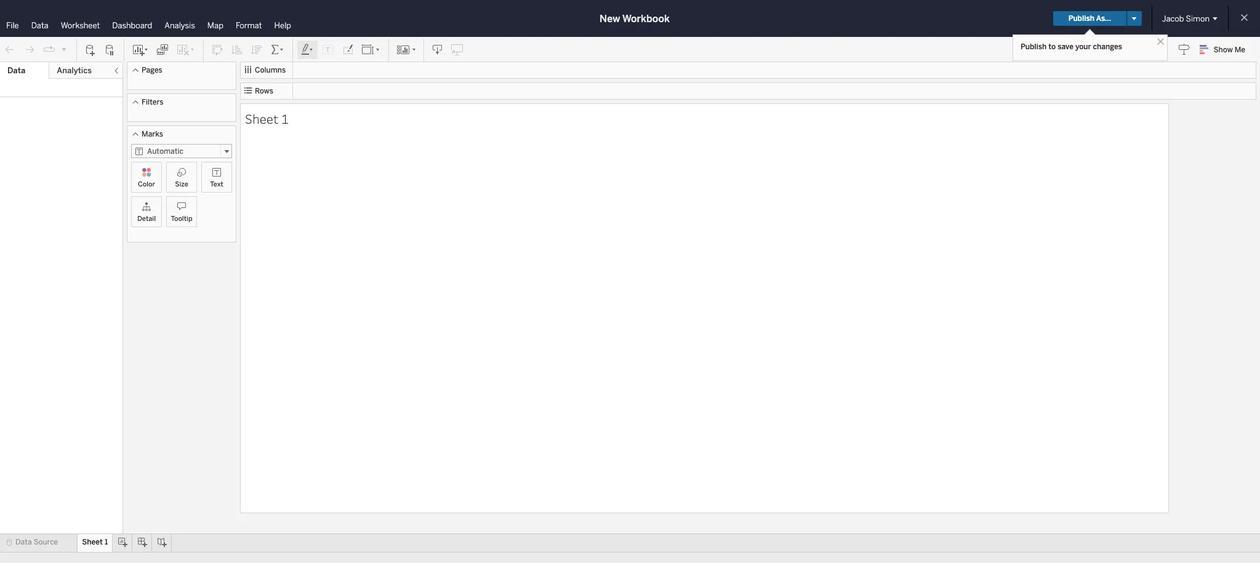 Task type: locate. For each thing, give the bounding box(es) containing it.
1 right source
[[105, 538, 108, 547]]

0 horizontal spatial sheet 1
[[82, 538, 108, 547]]

1
[[281, 110, 289, 127], [105, 538, 108, 547]]

map
[[207, 21, 223, 30]]

size
[[175, 180, 188, 188]]

sheet
[[245, 110, 279, 127], [82, 538, 103, 547]]

me
[[1235, 46, 1246, 54]]

publish as...
[[1069, 14, 1111, 23]]

swap rows and columns image
[[211, 43, 224, 56]]

1 down columns
[[281, 110, 289, 127]]

1 horizontal spatial sheet 1
[[245, 110, 289, 127]]

sheet 1
[[245, 110, 289, 127], [82, 538, 108, 547]]

tooltip
[[171, 215, 192, 223]]

dashboard
[[112, 21, 152, 30]]

download image
[[432, 43, 444, 56]]

publish left as...
[[1069, 14, 1095, 23]]

new data source image
[[84, 43, 97, 56]]

new worksheet image
[[132, 43, 149, 56]]

0 horizontal spatial 1
[[105, 538, 108, 547]]

1 horizontal spatial 1
[[281, 110, 289, 127]]

0 vertical spatial 1
[[281, 110, 289, 127]]

1 horizontal spatial replay animation image
[[60, 45, 68, 53]]

rows
[[255, 87, 273, 95]]

detail
[[137, 215, 156, 223]]

marks
[[142, 130, 163, 139]]

filters
[[142, 98, 163, 107]]

publish
[[1069, 14, 1095, 23], [1021, 42, 1047, 51]]

save
[[1058, 42, 1074, 51]]

0 horizontal spatial publish
[[1021, 42, 1047, 51]]

data up the redo image
[[31, 21, 48, 30]]

data source
[[15, 538, 58, 547]]

sheet 1 down rows
[[245, 110, 289, 127]]

show me
[[1214, 46, 1246, 54]]

show/hide cards image
[[397, 43, 416, 56]]

publish left to
[[1021, 42, 1047, 51]]

1 horizontal spatial publish
[[1069, 14, 1095, 23]]

data left source
[[15, 538, 32, 547]]

1 vertical spatial publish
[[1021, 42, 1047, 51]]

as...
[[1096, 14, 1111, 23]]

publish inside button
[[1069, 14, 1095, 23]]

collapse image
[[113, 67, 120, 75]]

1 vertical spatial 1
[[105, 538, 108, 547]]

sheet 1 right source
[[82, 538, 108, 547]]

1 horizontal spatial sheet
[[245, 110, 279, 127]]

data
[[31, 21, 48, 30], [7, 66, 25, 75], [15, 538, 32, 547]]

sheet down rows
[[245, 110, 279, 127]]

replay animation image
[[43, 43, 55, 56], [60, 45, 68, 53]]

totals image
[[270, 43, 285, 56]]

duplicate image
[[156, 43, 169, 56]]

data down undo icon
[[7, 66, 25, 75]]

clear sheet image
[[176, 43, 196, 56]]

undo image
[[4, 43, 16, 56]]

file
[[6, 21, 19, 30]]

sort descending image
[[251, 43, 263, 56]]

sheet right source
[[82, 538, 103, 547]]

replay animation image up the analytics
[[60, 45, 68, 53]]

new workbook
[[600, 13, 670, 24]]

0 vertical spatial sheet 1
[[245, 110, 289, 127]]

1 vertical spatial sheet 1
[[82, 538, 108, 547]]

replay animation image right the redo image
[[43, 43, 55, 56]]

publish as... button
[[1053, 11, 1127, 26]]

sort ascending image
[[231, 43, 243, 56]]

0 horizontal spatial sheet
[[82, 538, 103, 547]]

0 vertical spatial publish
[[1069, 14, 1095, 23]]



Task type: describe. For each thing, give the bounding box(es) containing it.
close image
[[1155, 36, 1167, 47]]

worksheet
[[61, 21, 100, 30]]

pages
[[142, 66, 162, 75]]

show
[[1214, 46, 1233, 54]]

publish to save your changes
[[1021, 42, 1122, 51]]

changes
[[1093, 42, 1122, 51]]

analysis
[[165, 21, 195, 30]]

jacob simon
[[1162, 14, 1210, 23]]

publish for publish as...
[[1069, 14, 1095, 23]]

color
[[138, 180, 155, 188]]

fit image
[[361, 43, 381, 56]]

help
[[274, 21, 291, 30]]

text
[[210, 180, 223, 188]]

data guide image
[[1178, 43, 1191, 55]]

0 vertical spatial data
[[31, 21, 48, 30]]

new
[[600, 13, 620, 24]]

redo image
[[23, 43, 36, 56]]

1 vertical spatial data
[[7, 66, 25, 75]]

0 horizontal spatial replay animation image
[[43, 43, 55, 56]]

show labels image
[[322, 43, 334, 56]]

show me button
[[1194, 40, 1257, 59]]

jacob
[[1162, 14, 1184, 23]]

source
[[34, 538, 58, 547]]

0 vertical spatial sheet
[[245, 110, 279, 127]]

1 vertical spatial sheet
[[82, 538, 103, 547]]

to use edit in desktop, save the workbook outside of personal space image
[[451, 43, 464, 56]]

analytics
[[57, 66, 92, 75]]

workbook
[[622, 13, 670, 24]]

simon
[[1186, 14, 1210, 23]]

to
[[1049, 42, 1056, 51]]

publish for publish to save your changes
[[1021, 42, 1047, 51]]

columns
[[255, 66, 286, 75]]

your
[[1076, 42, 1091, 51]]

format
[[236, 21, 262, 30]]

highlight image
[[300, 43, 315, 56]]

pause auto updates image
[[104, 43, 116, 56]]

2 vertical spatial data
[[15, 538, 32, 547]]

format workbook image
[[342, 43, 354, 56]]



Task type: vqa. For each thing, say whether or not it's contained in the screenshot.
right Performance.
no



